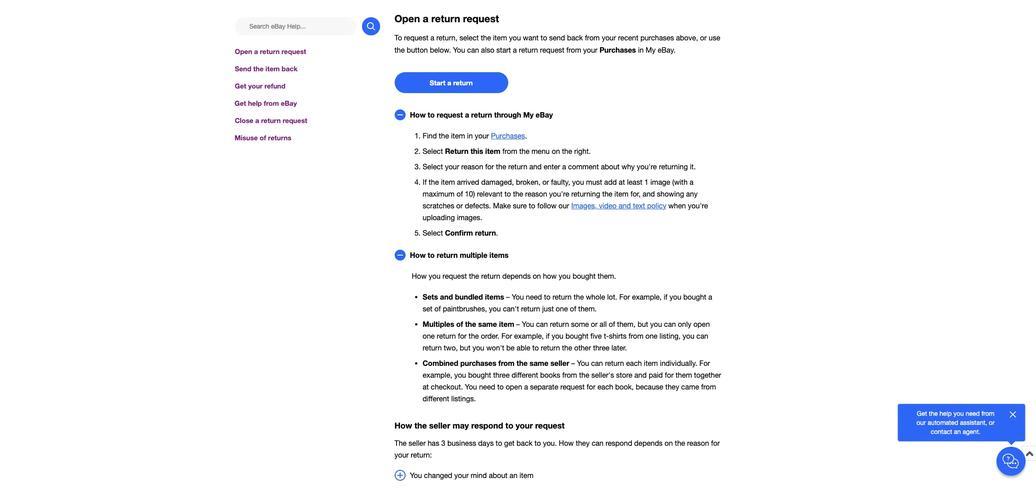 Task type: vqa. For each thing, say whether or not it's contained in the screenshot.
the '(213,979)' for Seller feedback (213,979)
no



Task type: describe. For each thing, give the bounding box(es) containing it.
you inside – you can return each item individually. for example, you bought three different books from the seller's store and paid for them together at checkout. you need to open a separate request for each book, because they came from different listings.
[[454, 371, 466, 379]]

return right 'able'
[[541, 344, 560, 352]]

0 horizontal spatial reason
[[461, 162, 483, 171]]

or inside – you can return some or all of them, but you can only open one return for the order. for example, if you bought five t-shirts from one listing, you can return two, but you won't be able to return the other three later.
[[591, 320, 598, 328]]

how to request a return through my ebay button
[[395, 109, 723, 121]]

three inside – you can return each item individually. for example, you bought three different books from the seller's store and paid for them together at checkout. you need to open a separate request for each book, because they came from different listings.
[[493, 371, 510, 379]]

contact
[[931, 428, 952, 436]]

order.
[[481, 332, 500, 340]]

1 vertical spatial different
[[423, 395, 449, 403]]

three inside – you can return some or all of them, but you can only open one return for the order. for example, if you bought five t-shirts from one listing, you can return two, but you won't be able to return the other three later.
[[593, 344, 610, 352]]

0 horizontal spatial each
[[598, 383, 613, 391]]

you left can't
[[489, 305, 501, 313]]

or inside get the help you need from our automated assistant, or contact an agent.
[[989, 419, 995, 427]]

2 horizontal spatial one
[[646, 332, 658, 340]]

to right "sure"
[[529, 202, 535, 210]]

the inside – you need to return the whole lot. for example, if you bought a set of paintbrushes, you can't return just one of them.
[[574, 293, 584, 301]]

0 horizontal spatial purchases
[[460, 359, 497, 367]]

0 horizontal spatial respond
[[471, 421, 503, 431]]

seller inside the seller has 3 business days to get back to you. how they can respond depends on the reason for your return:
[[409, 439, 426, 447]]

get the help you need from our automated assistant, or contact an agent. tooltip
[[913, 409, 999, 437]]

items inside dropdown button
[[490, 251, 509, 259]]

or inside to request a return, select the item you want to send back from your recent purchases above, or use the button below. you can also start a return request from your
[[700, 34, 707, 42]]

return down multiple
[[481, 272, 500, 280]]

below.
[[430, 46, 451, 54]]

or up images.
[[456, 202, 463, 210]]

0 vertical spatial different
[[512, 371, 538, 379]]

start a return link
[[395, 72, 508, 93]]

or left faulty,
[[543, 178, 549, 186]]

paintbrushes,
[[443, 305, 487, 313]]

if
[[423, 178, 427, 186]]

to inside – you can return each item individually. for example, you bought three different books from the seller's store and paid for them together at checkout. you need to open a separate request for each book, because they came from different listings.
[[497, 383, 504, 391]]

refund
[[264, 82, 285, 90]]

return up 'return,'
[[431, 13, 460, 25]]

you up the listings. at the bottom left of page
[[465, 383, 477, 391]]

multiples of the same item
[[423, 320, 514, 328]]

to up find
[[428, 110, 435, 119]]

for inside – you need to return the whole lot. for example, if you bought a set of paintbrushes, you can't return just one of them.
[[619, 293, 630, 301]]

button
[[407, 46, 428, 54]]

and inside – you can return each item individually. for example, you bought three different books from the seller's store and paid for them together at checkout. you need to open a separate request for each book, because they came from different listings.
[[635, 371, 647, 379]]

you inside to request a return, select the item you want to send back from your recent purchases above, or use the button below. you can also start a return request from your
[[453, 46, 465, 54]]

1 horizontal spatial returning
[[659, 162, 688, 171]]

bought up whole
[[573, 272, 596, 280]]

later.
[[612, 344, 627, 352]]

of right set
[[435, 305, 441, 313]]

how for how to request a return through my ebay
[[410, 110, 426, 119]]

broken,
[[516, 178, 541, 186]]

images,
[[571, 202, 597, 210]]

faulty,
[[551, 178, 570, 186]]

a inside – you need to return the whole lot. for example, if you bought a set of paintbrushes, you can't return just one of them.
[[709, 293, 712, 301]]

you inside dropdown button
[[410, 472, 422, 480]]

start a return
[[430, 78, 473, 87]]

0 horizontal spatial ebay
[[281, 99, 297, 107]]

2 horizontal spatial seller
[[551, 359, 569, 367]]

at inside if the item arrived damaged, broken, or faulty, you must add at least 1 image (with a maximum of 10) relevant to the reason you're returning the item for, and showing any scratches or defects. make sure to follow our
[[619, 178, 625, 186]]

an inside get the help you need from our automated assistant, or contact an agent.
[[954, 428, 961, 436]]

you down only
[[683, 332, 695, 340]]

you inside if the item arrived damaged, broken, or faulty, you must add at least 1 image (with a maximum of 10) relevant to the reason you're returning the item for, and showing any scratches or defects. make sure to follow our
[[572, 178, 584, 186]]

menu
[[532, 147, 550, 155]]

0 horizontal spatial one
[[423, 332, 435, 340]]

return right start
[[453, 78, 473, 87]]

maximum
[[423, 190, 455, 198]]

combined purchases from the same seller
[[423, 359, 569, 367]]

you down other
[[577, 359, 589, 367]]

ebay inside dropdown button
[[536, 110, 553, 119]]

right.
[[574, 147, 591, 155]]

0 horizontal spatial open a return request
[[235, 47, 306, 55]]

request up you.
[[535, 421, 565, 431]]

our inside get the help you need from our automated assistant, or contact an agent.
[[917, 419, 926, 427]]

1 horizontal spatial purchases
[[600, 45, 636, 54]]

how the seller may respond to your request
[[395, 421, 565, 431]]

book,
[[615, 383, 634, 391]]

– for combined purchases from the same seller
[[571, 359, 575, 367]]

request down how to return multiple items
[[443, 272, 467, 280]]

open inside – you can return some or all of them, but you can only open one return for the order. for example, if you bought five t-shirts from one listing, you can return two, but you won't be able to return the other three later.
[[694, 320, 710, 328]]

agent.
[[963, 428, 981, 436]]

– you can return each item individually. for example, you bought three different books from the seller's store and paid for them together at checkout. you need to open a separate request for each book, because they came from different listings.
[[423, 359, 721, 403]]

return up just
[[553, 293, 572, 301]]

of right "misuse"
[[260, 134, 266, 142]]

start
[[430, 78, 446, 87]]

from inside select return this item from the menu on the right.
[[503, 147, 517, 155]]

1 horizontal spatial open a return request
[[395, 13, 499, 25]]

t-
[[604, 332, 609, 340]]

misuse of returns
[[235, 134, 291, 142]]

returning inside if the item arrived damaged, broken, or faulty, you must add at least 1 image (with a maximum of 10) relevant to the reason you're returning the item for, and showing any scratches or defects. make sure to follow our
[[571, 190, 600, 198]]

return up "broken,"
[[508, 162, 528, 171]]

the seller has 3 business days to get back to you. how they can respond depends on the reason for your return:
[[395, 439, 720, 459]]

item down can't
[[499, 320, 514, 328]]

you down order.
[[473, 344, 484, 352]]

enter
[[544, 162, 560, 171]]

1 horizontal spatial .
[[525, 132, 527, 140]]

how for how the seller may respond to your request
[[395, 421, 412, 431]]

to up make at the left top of page
[[505, 190, 511, 198]]

why
[[622, 162, 635, 171]]

return:
[[411, 451, 432, 459]]

you up only
[[670, 293, 682, 301]]

comment
[[568, 162, 599, 171]]

0 horizontal spatial in
[[467, 132, 473, 140]]

– for sets and bundled items
[[506, 293, 510, 301]]

the inside get the help you need from our automated assistant, or contact an agent.
[[929, 410, 938, 418]]

you down just
[[552, 332, 564, 340]]

you up listing,
[[650, 320, 662, 328]]

of down paintbrushes,
[[456, 320, 463, 328]]

and left text at the right of page
[[619, 202, 631, 210]]

from inside – you can return some or all of them, but you can only open one return for the order. for example, if you bought five t-shirts from one listing, you can return two, but you won't be able to return the other three later.
[[629, 332, 644, 340]]

at inside – you can return each item individually. for example, you bought three different books from the seller's store and paid for them together at checkout. you need to open a separate request for each book, because they came from different listings.
[[423, 383, 429, 391]]

select
[[460, 34, 479, 42]]

an inside dropdown button
[[510, 472, 518, 480]]

0 vertical spatial you're
[[637, 162, 657, 171]]

item inside to request a return, select the item you want to send back from your recent purchases above, or use the button below. you can also start a return request from your
[[493, 34, 507, 42]]

select confirm return .
[[423, 228, 498, 237]]

sure
[[513, 202, 527, 210]]

your inside the seller has 3 business days to get back to you. how they can respond depends on the reason for your return:
[[395, 451, 409, 459]]

request up button
[[404, 34, 429, 42]]

came
[[681, 383, 699, 391]]

find the item in your purchases .
[[423, 132, 527, 140]]

how for how you request the return depends on how you bought them.
[[412, 272, 427, 280]]

0 horizontal spatial but
[[460, 344, 471, 352]]

the inside the seller has 3 business days to get back to you. how they can respond depends on the reason for your return:
[[675, 439, 685, 447]]

0 horizontal spatial depends
[[502, 272, 531, 280]]

a inside if the item arrived damaged, broken, or faulty, you must add at least 1 image (with a maximum of 10) relevant to the reason you're returning the item for, and showing any scratches or defects. make sure to follow our
[[690, 178, 694, 186]]

to left you.
[[535, 439, 541, 447]]

you inside get the help you need from our automated assistant, or contact an agent.
[[954, 410, 964, 418]]

in inside purchases in my ebay.
[[638, 46, 644, 54]]

multiple
[[460, 251, 488, 259]]

purchases inside to request a return, select the item you want to send back from your recent purchases above, or use the button below. you can also start a return request from your
[[641, 34, 674, 42]]

when you're uploading images.
[[423, 202, 708, 222]]

combined
[[423, 359, 458, 367]]

open inside – you can return each item individually. for example, you bought three different books from the seller's store and paid for them together at checkout. you need to open a separate request for each book, because they came from different listings.
[[506, 383, 522, 391]]

to
[[395, 34, 402, 42]]

request down get help from ebay link
[[282, 116, 307, 125]]

item up images, video and text policy link at the top of page
[[615, 190, 629, 198]]

set
[[423, 305, 433, 313]]

misuse
[[235, 134, 258, 142]]

to left get
[[496, 439, 502, 447]]

0 horizontal spatial help
[[248, 99, 262, 107]]

bundled
[[455, 292, 483, 301]]

– for multiples of the same item
[[516, 320, 520, 328]]

defects.
[[465, 202, 491, 210]]

return inside to request a return, select the item you want to send back from your recent purchases above, or use the button below. you can also start a return request from your
[[519, 46, 538, 54]]

you changed your mind about an item
[[410, 472, 534, 480]]

mind
[[471, 472, 487, 480]]

how for how to return multiple items
[[410, 251, 426, 259]]

return,
[[436, 34, 458, 42]]

1 horizontal spatial each
[[626, 359, 642, 367]]

on inside select return this item from the menu on the right.
[[552, 147, 560, 155]]

must
[[586, 178, 602, 186]]

want
[[523, 34, 539, 42]]

add
[[604, 178, 617, 186]]

return up "send the item back" on the top
[[260, 47, 279, 55]]

sets and bundled items
[[423, 292, 504, 301]]

policy
[[647, 202, 667, 210]]

separate
[[530, 383, 558, 391]]

purchases link
[[491, 132, 525, 140]]

least
[[627, 178, 643, 186]]

you inside to request a return, select the item you want to send back from your recent purchases above, or use the button below. you can also start a return request from your
[[509, 34, 521, 42]]

get help from ebay
[[235, 99, 297, 107]]

them,
[[617, 320, 636, 328]]

1 horizontal spatial about
[[601, 162, 620, 171]]

of up some at the right of page
[[570, 305, 576, 313]]

won't
[[486, 344, 504, 352]]

send
[[549, 34, 565, 42]]

example, inside – you can return some or all of them, but you can only open one return for the order. for example, if you bought five t-shirts from one listing, you can return two, but you won't be able to return the other three later.
[[514, 332, 544, 340]]

how to request a return through my ebay
[[410, 110, 553, 119]]

item right this
[[485, 147, 501, 155]]

0 horizontal spatial same
[[478, 320, 497, 328]]

returns
[[268, 134, 291, 142]]

uploading
[[423, 213, 455, 222]]

to inside to request a return, select the item you want to send back from your recent purchases above, or use the button below. you can also start a return request from your
[[541, 34, 547, 42]]

1 horizontal spatial them.
[[598, 272, 616, 280]]

able
[[517, 344, 530, 352]]

respond inside the seller has 3 business days to get back to you. how they can respond depends on the reason for your return:
[[606, 439, 632, 447]]

10)
[[465, 190, 475, 198]]

bought inside – you can return each item individually. for example, you bought three different books from the seller's store and paid for them together at checkout. you need to open a separate request for each book, because they came from different listings.
[[468, 371, 491, 379]]

need inside get the help you need from our automated assistant, or contact an agent.
[[966, 410, 980, 418]]

scratches
[[423, 202, 454, 210]]

together
[[694, 371, 721, 379]]

0 vertical spatial open
[[395, 13, 420, 25]]

my inside dropdown button
[[523, 110, 534, 119]]

example, inside – you need to return the whole lot. for example, if you bought a set of paintbrushes, you can't return just one of them.
[[632, 293, 662, 301]]

video
[[599, 202, 617, 210]]

how to return multiple items button
[[395, 250, 723, 261]]

you up sets
[[429, 272, 441, 280]]

. inside select confirm return .
[[496, 229, 498, 237]]

item inside dropdown button
[[520, 472, 534, 480]]

help inside get the help you need from our automated assistant, or contact an agent.
[[940, 410, 952, 418]]

for inside – you can return each item individually. for example, you bought three different books from the seller's store and paid for them together at checkout. you need to open a separate request for each book, because they came from different listings.
[[700, 359, 710, 367]]

can inside to request a return, select the item you want to send back from your recent purchases above, or use the button below. you can also start a return request from your
[[467, 46, 479, 54]]

days
[[478, 439, 494, 447]]

only
[[678, 320, 692, 328]]

the
[[395, 439, 407, 447]]

1 vertical spatial open
[[235, 47, 252, 55]]

checkout.
[[431, 383, 463, 391]]

return down confirm
[[437, 251, 458, 259]]

get help from ebay link
[[235, 98, 380, 108]]

back inside to request a return, select the item you want to send back from your recent purchases above, or use the button below. you can also start a return request from your
[[567, 34, 583, 42]]

1 vertical spatial items
[[485, 292, 504, 301]]

return
[[445, 147, 469, 155]]

because
[[636, 383, 664, 391]]

you inside – you need to return the whole lot. for example, if you bought a set of paintbrushes, you can't return just one of them.
[[512, 293, 524, 301]]

select return this item from the menu on the right.
[[423, 147, 591, 155]]

1 horizontal spatial but
[[638, 320, 648, 328]]



Task type: locate. For each thing, give the bounding box(es) containing it.
1 vertical spatial reason
[[525, 190, 547, 198]]

open up send
[[235, 47, 252, 55]]

1 select from the top
[[423, 147, 443, 155]]

how up find
[[410, 110, 426, 119]]

1 horizontal spatial seller
[[429, 421, 450, 431]]

need inside – you can return each item individually. for example, you bought three different books from the seller's store and paid for them together at checkout. you need to open a separate request for each book, because they came from different listings.
[[479, 383, 495, 391]]

assistant,
[[960, 419, 987, 427]]

.
[[525, 132, 527, 140], [496, 229, 498, 237]]

get the help you need from our automated assistant, or contact an agent.
[[917, 410, 995, 436]]

returning up images,
[[571, 190, 600, 198]]

return left just
[[521, 305, 540, 313]]

0 vertical spatial an
[[954, 428, 961, 436]]

2 vertical spatial need
[[966, 410, 980, 418]]

of right all
[[609, 320, 615, 328]]

0 vertical spatial need
[[526, 293, 542, 301]]

2 horizontal spatial for
[[700, 359, 710, 367]]

them. down whole
[[578, 305, 597, 313]]

1 vertical spatial an
[[510, 472, 518, 480]]

1 horizontal spatial at
[[619, 178, 625, 186]]

ebay
[[281, 99, 297, 107], [536, 110, 553, 119]]

to request a return, select the item you want to send back from your recent purchases above, or use the button below. you can also start a return request from your
[[395, 34, 720, 54]]

example, inside – you can return each item individually. for example, you bought three different books from the seller's store and paid for them together at checkout. you need to open a separate request for each book, because they came from different listings.
[[423, 371, 452, 379]]

bought inside – you need to return the whole lot. for example, if you bought a set of paintbrushes, you can't return just one of them.
[[684, 293, 707, 301]]

1 horizontal spatial respond
[[606, 439, 632, 447]]

0 vertical spatial open
[[694, 320, 710, 328]]

0 vertical spatial for
[[619, 293, 630, 301]]

purchases up select return this item from the menu on the right.
[[491, 132, 525, 140]]

and
[[530, 162, 542, 171], [643, 190, 655, 198], [619, 202, 631, 210], [440, 292, 453, 301], [635, 371, 647, 379]]

1 vertical spatial seller
[[429, 421, 450, 431]]

and down 1
[[643, 190, 655, 198]]

close a return request
[[235, 116, 307, 125]]

request up find
[[437, 110, 463, 119]]

on inside the seller has 3 business days to get back to you. how they can respond depends on the reason for your return:
[[665, 439, 673, 447]]

1
[[645, 178, 649, 186]]

need up assistant,
[[966, 410, 980, 418]]

select for confirm
[[423, 229, 443, 237]]

0 horizontal spatial example,
[[423, 371, 452, 379]]

about right mind at the bottom left
[[489, 472, 508, 480]]

return down get help from ebay
[[261, 116, 281, 125]]

one inside – you need to return the whole lot. for example, if you bought a set of paintbrushes, you can't return just one of them.
[[556, 305, 568, 313]]

above,
[[676, 34, 698, 42]]

0 horizontal spatial different
[[423, 395, 449, 403]]

listing,
[[660, 332, 681, 340]]

1 horizontal spatial my
[[646, 46, 656, 54]]

0 horizontal spatial about
[[489, 472, 508, 480]]

but right them,
[[638, 320, 648, 328]]

select your reason for the return and enter a comment about why you're returning it.
[[423, 162, 696, 171]]

0 vertical spatial select
[[423, 147, 443, 155]]

bought
[[573, 272, 596, 280], [684, 293, 707, 301], [566, 332, 589, 340], [468, 371, 491, 379]]

some
[[571, 320, 589, 328]]

bought up only
[[684, 293, 707, 301]]

1 horizontal spatial need
[[526, 293, 542, 301]]

0 vertical spatial back
[[567, 34, 583, 42]]

three down combined purchases from the same seller
[[493, 371, 510, 379]]

of inside – you can return some or all of them, but you can only open one return for the order. for example, if you bought five t-shirts from one listing, you can return two, but you won't be able to return the other three later.
[[609, 320, 615, 328]]

one down multiples
[[423, 332, 435, 340]]

confirm
[[445, 228, 473, 237]]

an left agent.
[[954, 428, 961, 436]]

open
[[395, 13, 420, 25], [235, 47, 252, 55]]

different down checkout.
[[423, 395, 449, 403]]

send the item back
[[235, 65, 297, 73]]

1 vertical spatial open
[[506, 383, 522, 391]]

get your refund link
[[235, 81, 380, 91]]

if inside – you can return some or all of them, but you can only open one return for the order. for example, if you bought five t-shirts from one listing, you can return two, but you won't be able to return the other three later.
[[546, 332, 550, 340]]

2 vertical spatial select
[[423, 229, 443, 237]]

1 horizontal spatial purchases
[[641, 34, 674, 42]]

item up refund
[[265, 65, 280, 73]]

1 horizontal spatial help
[[940, 410, 952, 418]]

0 horizontal spatial seller
[[409, 439, 426, 447]]

1 horizontal spatial ebay
[[536, 110, 553, 119]]

3 select from the top
[[423, 229, 443, 237]]

1 horizontal spatial for
[[619, 293, 630, 301]]

return
[[431, 13, 460, 25], [519, 46, 538, 54], [260, 47, 279, 55], [453, 78, 473, 87], [471, 110, 492, 119], [261, 116, 281, 125], [508, 162, 528, 171], [475, 228, 496, 237], [437, 251, 458, 259], [481, 272, 500, 280], [553, 293, 572, 301], [521, 305, 540, 313], [550, 320, 569, 328], [437, 332, 456, 340], [423, 344, 442, 352], [541, 344, 560, 352], [605, 359, 624, 367]]

item
[[493, 34, 507, 42], [265, 65, 280, 73], [451, 132, 465, 140], [485, 147, 501, 155], [441, 178, 455, 186], [615, 190, 629, 198], [499, 320, 514, 328], [644, 359, 658, 367], [520, 472, 534, 480]]

damaged,
[[481, 178, 514, 186]]

each
[[626, 359, 642, 367], [598, 383, 613, 391]]

for
[[485, 162, 494, 171], [458, 332, 467, 340], [665, 371, 674, 379], [587, 383, 596, 391], [711, 439, 720, 447]]

items right multiple
[[490, 251, 509, 259]]

1 vertical spatial returning
[[571, 190, 600, 198]]

item inside – you can return each item individually. for example, you bought three different books from the seller's store and paid for them together at checkout. you need to open a separate request for each book, because they came from different listings.
[[644, 359, 658, 367]]

or left use at the top right of the page
[[700, 34, 707, 42]]

a inside – you can return each item individually. for example, you bought three different books from the seller's store and paid for them together at checkout. you need to open a separate request for each book, because they came from different listings.
[[524, 383, 528, 391]]

you're inside when you're uploading images.
[[688, 202, 708, 210]]

they down them
[[666, 383, 679, 391]]

of inside if the item arrived damaged, broken, or faulty, you must add at least 1 image (with a maximum of 10) relevant to the reason you're returning the item for, and showing any scratches or defects. make sure to follow our
[[457, 190, 463, 198]]

individually.
[[660, 359, 698, 367]]

request
[[463, 13, 499, 25], [404, 34, 429, 42], [540, 46, 565, 54], [281, 47, 306, 55], [437, 110, 463, 119], [282, 116, 307, 125], [443, 272, 467, 280], [561, 383, 585, 391], [535, 421, 565, 431]]

request down send
[[540, 46, 565, 54]]

ebay down refund
[[281, 99, 297, 107]]

your inside dropdown button
[[454, 472, 469, 480]]

other
[[574, 344, 591, 352]]

you up assistant,
[[954, 410, 964, 418]]

0 vertical spatial reason
[[461, 162, 483, 171]]

0 horizontal spatial back
[[281, 65, 297, 73]]

back right send
[[567, 34, 583, 42]]

images.
[[457, 213, 482, 222]]

our left automated
[[917, 419, 926, 427]]

if up listing,
[[664, 293, 668, 301]]

has
[[428, 439, 439, 447]]

you
[[453, 46, 465, 54], [512, 293, 524, 301], [522, 320, 534, 328], [577, 359, 589, 367], [465, 383, 477, 391], [410, 472, 422, 480]]

how down uploading
[[410, 251, 426, 259]]

1 horizontal spatial if
[[664, 293, 668, 301]]

depends
[[502, 272, 531, 280], [634, 439, 663, 447]]

0 horizontal spatial if
[[546, 332, 550, 340]]

1 horizontal spatial example,
[[514, 332, 544, 340]]

at left checkout.
[[423, 383, 429, 391]]

and right sets
[[440, 292, 453, 301]]

– inside – you can return each item individually. for example, you bought three different books from the seller's store and paid for them together at checkout. you need to open a separate request for each book, because they came from different listings.
[[571, 359, 575, 367]]

for right lot.
[[619, 293, 630, 301]]

return up find the item in your purchases .
[[471, 110, 492, 119]]

. up select return this item from the menu on the right.
[[525, 132, 527, 140]]

misuse of returns link
[[235, 133, 380, 143]]

request up select
[[463, 13, 499, 25]]

for inside – you can return some or all of them, but you can only open one return for the order. for example, if you bought five t-shirts from one listing, you can return two, but you won't be able to return the other three later.
[[458, 332, 467, 340]]

for inside – you can return some or all of them, but you can only open one return for the order. for example, if you bought five t-shirts from one listing, you can return two, but you won't be able to return the other three later.
[[502, 332, 512, 340]]

send
[[235, 65, 251, 73]]

from
[[585, 34, 600, 42], [567, 46, 581, 54], [264, 99, 279, 107], [503, 147, 517, 155], [629, 332, 644, 340], [499, 359, 515, 367], [562, 371, 577, 379], [701, 383, 716, 391], [982, 410, 995, 418]]

1 vertical spatial get
[[235, 99, 246, 107]]

Search eBay Help... text field
[[235, 17, 356, 35]]

lot.
[[607, 293, 617, 301]]

0 vertical spatial three
[[593, 344, 610, 352]]

purchases
[[600, 45, 636, 54], [491, 132, 525, 140]]

1 horizontal spatial an
[[954, 428, 961, 436]]

they inside – you can return each item individually. for example, you bought three different books from the seller's store and paid for them together at checkout. you need to open a separate request for each book, because they came from different listings.
[[666, 383, 679, 391]]

2 horizontal spatial need
[[966, 410, 980, 418]]

paid
[[649, 371, 663, 379]]

0 horizontal spatial purchases
[[491, 132, 525, 140]]

different up separate
[[512, 371, 538, 379]]

you down select
[[453, 46, 465, 54]]

to inside – you can return some or all of them, but you can only open one return for the order. for example, if you bought five t-shirts from one listing, you can return two, but you won't be able to return the other three later.
[[532, 344, 539, 352]]

1 horizontal spatial open
[[395, 13, 420, 25]]

you're
[[637, 162, 657, 171], [549, 190, 569, 198], [688, 202, 708, 210]]

to inside – you need to return the whole lot. for example, if you bought a set of paintbrushes, you can't return just one of them.
[[544, 293, 551, 301]]

request inside dropdown button
[[437, 110, 463, 119]]

start
[[497, 46, 511, 54]]

0 vertical spatial –
[[506, 293, 510, 301]]

how to return multiple items
[[410, 251, 509, 259]]

on
[[552, 147, 560, 155], [533, 272, 541, 280], [665, 439, 673, 447]]

open up the to
[[395, 13, 420, 25]]

2 select from the top
[[423, 162, 443, 171]]

back inside the seller has 3 business days to get back to you. how they can respond depends on the reason for your return:
[[517, 439, 533, 447]]

reason inside if the item arrived damaged, broken, or faulty, you must add at least 1 image (with a maximum of 10) relevant to the reason you're returning the item for, and showing any scratches or defects. make sure to follow our
[[525, 190, 547, 198]]

2 vertical spatial on
[[665, 439, 673, 447]]

2 horizontal spatial you're
[[688, 202, 708, 210]]

item up maximum
[[441, 178, 455, 186]]

bought down combined purchases from the same seller
[[468, 371, 491, 379]]

need inside – you need to return the whole lot. for example, if you bought a set of paintbrushes, you can't return just one of them.
[[526, 293, 542, 301]]

– down can't
[[516, 320, 520, 328]]

1 horizontal spatial one
[[556, 305, 568, 313]]

1 horizontal spatial depends
[[634, 439, 663, 447]]

of
[[260, 134, 266, 142], [457, 190, 463, 198], [435, 305, 441, 313], [570, 305, 576, 313], [456, 320, 463, 328], [609, 320, 615, 328]]

reason inside the seller has 3 business days to get back to you. how they can respond depends on the reason for your return:
[[687, 439, 709, 447]]

of left 10)
[[457, 190, 463, 198]]

1 horizontal spatial back
[[517, 439, 533, 447]]

0 vertical spatial they
[[666, 383, 679, 391]]

open a return request up "send the item back" on the top
[[235, 47, 306, 55]]

sets
[[423, 292, 438, 301]]

1 horizontal spatial you're
[[637, 162, 657, 171]]

close a return request link
[[235, 115, 380, 126]]

open right only
[[694, 320, 710, 328]]

open a return request up 'return,'
[[395, 13, 499, 25]]

1 horizontal spatial open
[[694, 320, 710, 328]]

0 vertical spatial each
[[626, 359, 642, 367]]

you're down any
[[688, 202, 708, 210]]

seller
[[551, 359, 569, 367], [429, 421, 450, 431], [409, 439, 426, 447]]

– inside – you can return some or all of them, but you can only open one return for the order. for example, if you bought five t-shirts from one listing, you can return two, but you won't be able to return the other three later.
[[516, 320, 520, 328]]

if inside – you need to return the whole lot. for example, if you bought a set of paintbrushes, you can't return just one of them.
[[664, 293, 668, 301]]

how inside the seller has 3 business days to get back to you. how they can respond depends on the reason for your return:
[[559, 439, 574, 447]]

for inside the seller has 3 business days to get back to you. how they can respond depends on the reason for your return:
[[711, 439, 720, 447]]

open
[[694, 320, 710, 328], [506, 383, 522, 391]]

and down 'menu'
[[530, 162, 542, 171]]

request up send the item back link
[[281, 47, 306, 55]]

them. inside – you need to return the whole lot. for example, if you bought a set of paintbrushes, you can't return just one of them.
[[578, 305, 597, 313]]

they inside the seller has 3 business days to get back to you. how they can respond depends on the reason for your return:
[[576, 439, 590, 447]]

through
[[494, 110, 521, 119]]

to right 'able'
[[532, 344, 539, 352]]

select for your
[[423, 162, 443, 171]]

1 horizontal spatial they
[[666, 383, 679, 391]]

you inside – you can return some or all of them, but you can only open one return for the order. for example, if you bought five t-shirts from one listing, you can return two, but you won't be able to return the other three later.
[[522, 320, 534, 328]]

item up start
[[493, 34, 507, 42]]

just
[[542, 305, 554, 313]]

0 vertical spatial returning
[[659, 162, 688, 171]]

can inside the seller has 3 business days to get back to you. how they can respond depends on the reason for your return:
[[592, 439, 604, 447]]

help up automated
[[940, 410, 952, 418]]

seller up return:
[[409, 439, 426, 447]]

1 horizontal spatial same
[[530, 359, 549, 367]]

0 horizontal spatial an
[[510, 472, 518, 480]]

need down combined purchases from the same seller
[[479, 383, 495, 391]]

example, up 'able'
[[514, 332, 544, 340]]

to down combined purchases from the same seller
[[497, 383, 504, 391]]

1 vertical spatial need
[[479, 383, 495, 391]]

from inside get the help you need from our automated assistant, or contact an agent.
[[982, 410, 995, 418]]

one left listing,
[[646, 332, 658, 340]]

can inside – you can return each item individually. for example, you bought three different books from the seller's store and paid for them together at checkout. you need to open a separate request for each book, because they came from different listings.
[[591, 359, 603, 367]]

about up add
[[601, 162, 620, 171]]

(with
[[672, 178, 688, 186]]

seller's
[[592, 371, 614, 379]]

open down combined purchases from the same seller
[[506, 383, 522, 391]]

in down recent
[[638, 46, 644, 54]]

2 vertical spatial for
[[700, 359, 710, 367]]

and up because at the bottom right of page
[[635, 371, 647, 379]]

how up the
[[395, 421, 412, 431]]

0 vertical spatial open a return request
[[395, 13, 499, 25]]

back up refund
[[281, 65, 297, 73]]

2 vertical spatial example,
[[423, 371, 452, 379]]

return down just
[[550, 320, 569, 328]]

1 vertical spatial our
[[917, 419, 926, 427]]

can't
[[503, 305, 519, 313]]

. down make at the left top of page
[[496, 229, 498, 237]]

whole
[[586, 293, 605, 301]]

select down uploading
[[423, 229, 443, 237]]

1 vertical spatial help
[[940, 410, 952, 418]]

1 vertical spatial about
[[489, 472, 508, 480]]

store
[[616, 371, 633, 379]]

if the item arrived damaged, broken, or faulty, you must add at least 1 image (with a maximum of 10) relevant to the reason you're returning the item for, and showing any scratches or defects. make sure to follow our
[[423, 178, 698, 210]]

purchases up ebay.
[[641, 34, 674, 42]]

return up combined
[[423, 344, 442, 352]]

may
[[453, 421, 469, 431]]

– you need to return the whole lot. for example, if you bought a set of paintbrushes, you can't return just one of them.
[[423, 293, 712, 313]]

1 vertical spatial depends
[[634, 439, 663, 447]]

but
[[638, 320, 648, 328], [460, 344, 471, 352]]

you right how
[[559, 272, 571, 280]]

1 vertical spatial my
[[523, 110, 534, 119]]

– down other
[[571, 359, 575, 367]]

our inside if the item arrived damaged, broken, or faulty, you must add at least 1 image (with a maximum of 10) relevant to the reason you're returning the item for, and showing any scratches or defects. make sure to follow our
[[559, 202, 569, 210]]

get for get help from ebay
[[235, 99, 246, 107]]

reason
[[461, 162, 483, 171], [525, 190, 547, 198], [687, 439, 709, 447]]

0 horizontal spatial open
[[235, 47, 252, 55]]

you're inside if the item arrived damaged, broken, or faulty, you must add at least 1 image (with a maximum of 10) relevant to the reason you're returning the item for, and showing any scratches or defects. make sure to follow our
[[549, 190, 569, 198]]

select for return
[[423, 147, 443, 155]]

a inside dropdown button
[[465, 110, 469, 119]]

be
[[506, 344, 515, 352]]

select inside select confirm return .
[[423, 229, 443, 237]]

all
[[600, 320, 607, 328]]

0 horizontal spatial on
[[533, 272, 541, 280]]

item up return
[[451, 132, 465, 140]]

2 horizontal spatial reason
[[687, 439, 709, 447]]

you're down faulty,
[[549, 190, 569, 198]]

get for get your refund
[[235, 82, 246, 90]]

1 vertical spatial example,
[[514, 332, 544, 340]]

1 vertical spatial purchases
[[460, 359, 497, 367]]

return up two,
[[437, 332, 456, 340]]

bought inside – you can return some or all of them, but you can only open one return for the order. for example, if you bought five t-shirts from one listing, you can return two, but you won't be able to return the other three later.
[[566, 332, 589, 340]]

0 horizontal spatial three
[[493, 371, 510, 379]]

0 vertical spatial get
[[235, 82, 246, 90]]

example, up them,
[[632, 293, 662, 301]]

1 vertical spatial purchases
[[491, 132, 525, 140]]

and inside if the item arrived damaged, broken, or faulty, you must add at least 1 image (with a maximum of 10) relevant to the reason you're returning the item for, and showing any scratches or defects. make sure to follow our
[[643, 190, 655, 198]]

0 horizontal spatial you're
[[549, 190, 569, 198]]

automated
[[928, 419, 959, 427]]

select inside select return this item from the menu on the right.
[[423, 147, 443, 155]]

to up just
[[544, 293, 551, 301]]

purchases down recent
[[600, 45, 636, 54]]

our right follow
[[559, 202, 569, 210]]

how up sets
[[412, 272, 427, 280]]

1 vertical spatial in
[[467, 132, 473, 140]]

three down five
[[593, 344, 610, 352]]

0 vertical spatial at
[[619, 178, 625, 186]]

0 horizontal spatial returning
[[571, 190, 600, 198]]

my inside purchases in my ebay.
[[646, 46, 656, 54]]

request inside – you can return each item individually. for example, you bought three different books from the seller's store and paid for them together at checkout. you need to open a separate request for each book, because they came from different listings.
[[561, 383, 585, 391]]

respond
[[471, 421, 503, 431], [606, 439, 632, 447]]

return down images.
[[475, 228, 496, 237]]

return inside – you can return each item individually. for example, you bought three different books from the seller's store and paid for them together at checkout. you need to open a separate request for each book, because they came from different listings.
[[605, 359, 624, 367]]

0 vertical spatial them.
[[598, 272, 616, 280]]

relevant
[[477, 190, 503, 198]]

1 vertical spatial back
[[281, 65, 297, 73]]

1 vertical spatial same
[[530, 359, 549, 367]]

in
[[638, 46, 644, 54], [467, 132, 473, 140]]

select up if
[[423, 162, 443, 171]]

your
[[602, 34, 616, 42], [583, 46, 598, 54], [248, 82, 262, 90], [475, 132, 489, 140], [445, 162, 459, 171], [516, 421, 533, 431], [395, 451, 409, 459], [454, 472, 469, 480]]

2 horizontal spatial back
[[567, 34, 583, 42]]

our
[[559, 202, 569, 210], [917, 419, 926, 427]]

two,
[[444, 344, 458, 352]]

get for get the help you need from our automated assistant, or contact an agent.
[[917, 410, 927, 418]]

recent
[[618, 34, 639, 42]]

any
[[686, 190, 698, 198]]

make
[[493, 202, 511, 210]]

for,
[[631, 190, 641, 198]]

find
[[423, 132, 437, 140]]

bought down some at the right of page
[[566, 332, 589, 340]]

1 vertical spatial they
[[576, 439, 590, 447]]

depends inside the seller has 3 business days to get back to you. how they can respond depends on the reason for your return:
[[634, 439, 663, 447]]

to down select confirm return .
[[428, 251, 435, 259]]

listings.
[[451, 395, 476, 403]]

1 vertical spatial you're
[[549, 190, 569, 198]]

back
[[567, 34, 583, 42], [281, 65, 297, 73], [517, 439, 533, 447]]

one
[[556, 305, 568, 313], [423, 332, 435, 340], [646, 332, 658, 340]]

1 vertical spatial each
[[598, 383, 613, 391]]

it.
[[690, 162, 696, 171]]

they
[[666, 383, 679, 391], [576, 439, 590, 447]]

get inside get the help you need from our automated assistant, or contact an agent.
[[917, 410, 927, 418]]

same up order.
[[478, 320, 497, 328]]

2 horizontal spatial –
[[571, 359, 575, 367]]

about inside dropdown button
[[489, 472, 508, 480]]

to up get
[[506, 421, 513, 431]]

seller up 3
[[429, 421, 450, 431]]

the inside – you can return each item individually. for example, you bought three different books from the seller's store and paid for them together at checkout. you need to open a separate request for each book, because they came from different listings.
[[579, 371, 589, 379]]

– inside – you need to return the whole lot. for example, if you bought a set of paintbrushes, you can't return just one of them.
[[506, 293, 510, 301]]



